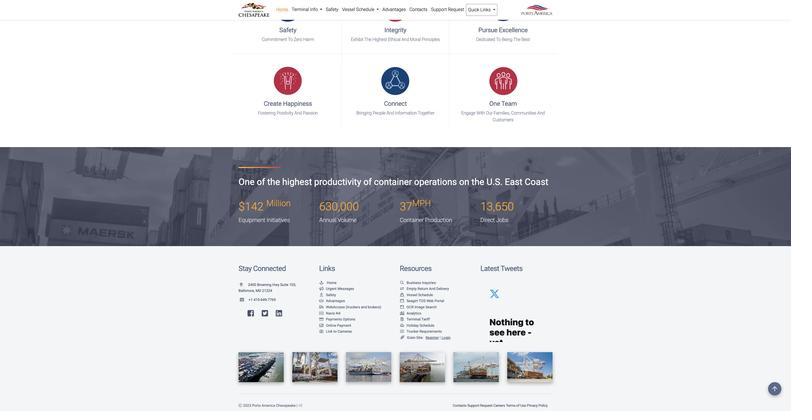 Task type: locate. For each thing, give the bounding box(es) containing it.
0 horizontal spatial terminal
[[292, 7, 309, 12]]

0 horizontal spatial one
[[239, 177, 255, 187]]

of left use
[[517, 404, 520, 408]]

positivity
[[277, 110, 294, 116]]

1 vertical spatial vessel schedule link
[[400, 293, 433, 297]]

+1 410-649-7769 link
[[239, 298, 276, 302]]

quick links link
[[466, 4, 498, 16]]

2 horizontal spatial of
[[517, 404, 520, 408]]

0 vertical spatial contacts
[[410, 7, 428, 12]]

0 vertical spatial support
[[431, 7, 447, 12]]

go to top image
[[769, 383, 782, 396]]

search image
[[400, 281, 405, 285]]

support request link left quick on the top of the page
[[430, 4, 466, 15]]

urgent
[[326, 287, 337, 291]]

37 mph
[[400, 199, 431, 214]]

bells image
[[400, 324, 405, 328]]

links right quick on the top of the page
[[481, 7, 491, 12]]

navis n4 link
[[319, 311, 341, 316]]

schedule for holiday schedule link
[[420, 324, 435, 328]]

0 horizontal spatial vessel schedule
[[342, 7, 376, 12]]

engage with our families, communities  and customers
[[462, 110, 545, 123]]

0 horizontal spatial support request link
[[430, 4, 466, 15]]

facebook square image
[[248, 310, 254, 317]]

sign in image
[[299, 404, 302, 408]]

map marker alt image
[[240, 283, 247, 287]]

to left zero
[[288, 37, 293, 42]]

login
[[442, 336, 451, 340]]

contacts for contacts support request careers terms of use privacy policy
[[453, 404, 467, 408]]

1 vertical spatial support
[[468, 404, 480, 408]]

1 horizontal spatial the
[[472, 177, 485, 187]]

1 vertical spatial terminal
[[407, 318, 421, 322]]

mph
[[413, 199, 431, 208]]

home left the terminal info
[[276, 7, 288, 12]]

0 horizontal spatial vessel schedule link
[[341, 4, 381, 15]]

tariff
[[422, 318, 430, 322]]

contacts
[[410, 7, 428, 12], [453, 404, 467, 408]]

0 horizontal spatial home
[[276, 7, 288, 12]]

safety
[[326, 7, 339, 12], [280, 26, 297, 34], [326, 293, 336, 297]]

safety up 'commitment to zero harm'
[[280, 26, 297, 34]]

our
[[486, 110, 493, 116]]

safety right info
[[326, 7, 339, 12]]

1 horizontal spatial the
[[514, 37, 521, 42]]

2023
[[243, 404, 251, 408]]

anchor image
[[319, 281, 324, 285]]

1 horizontal spatial one
[[490, 100, 501, 107]]

home link left the terminal info
[[274, 4, 290, 15]]

inquiries
[[423, 281, 436, 285]]

tweets
[[501, 264, 523, 273]]

0 horizontal spatial request
[[448, 7, 465, 12]]

| left sign in icon
[[297, 404, 298, 408]]

register
[[426, 336, 439, 340]]

advantages up integrity
[[383, 7, 406, 12]]

support request link
[[430, 4, 466, 15], [467, 401, 493, 411]]

1 vertical spatial home
[[327, 281, 337, 285]]

operations
[[414, 177, 457, 187]]

1 vertical spatial |
[[297, 404, 298, 408]]

connect
[[384, 100, 407, 107]]

payments
[[326, 318, 342, 322]]

1 vertical spatial advantages
[[326, 299, 345, 303]]

and inside engage with our families, communities  and customers
[[538, 110, 545, 116]]

0 vertical spatial support request link
[[430, 4, 466, 15]]

1 vertical spatial vessel
[[407, 293, 418, 297]]

the left "best"
[[514, 37, 521, 42]]

1 horizontal spatial support request link
[[467, 401, 493, 411]]

online payment link
[[319, 324, 352, 328]]

+1
[[249, 298, 253, 302]]

holiday schedule
[[407, 324, 435, 328]]

of left container
[[364, 177, 372, 187]]

support
[[431, 7, 447, 12], [468, 404, 480, 408]]

home link
[[274, 4, 290, 15], [319, 281, 337, 285]]

team
[[502, 100, 517, 107]]

0 vertical spatial request
[[448, 7, 465, 12]]

container storage image
[[319, 312, 324, 316]]

and for bringing people and information together
[[387, 110, 394, 116]]

1 vertical spatial contacts
[[453, 404, 467, 408]]

jobs
[[497, 217, 509, 224]]

1 horizontal spatial of
[[364, 177, 372, 187]]

terminal left info
[[292, 7, 309, 12]]

1 horizontal spatial contacts link
[[453, 401, 467, 411]]

integrity
[[385, 26, 407, 34]]

broening
[[257, 283, 272, 287]]

linkedin image
[[276, 310, 282, 317]]

container
[[400, 217, 424, 224]]

terminal for terminal tariff
[[407, 318, 421, 322]]

to
[[288, 37, 293, 42], [496, 37, 501, 42]]

options
[[343, 318, 356, 322]]

1 vertical spatial links
[[319, 264, 335, 273]]

| left login link
[[440, 336, 441, 340]]

safety link
[[324, 4, 341, 15], [319, 293, 336, 297]]

use
[[521, 404, 526, 408]]

wheat image
[[400, 336, 405, 340]]

hand receiving image
[[319, 300, 324, 303]]

0 vertical spatial safety link
[[324, 4, 341, 15]]

east
[[505, 177, 523, 187]]

terminal info link
[[290, 4, 324, 15]]

file invoice image
[[400, 318, 405, 322]]

1 horizontal spatial terminal
[[407, 318, 421, 322]]

ethical
[[388, 37, 401, 42]]

request left quick on the top of the page
[[448, 7, 465, 12]]

webaccess (truckers and brokers)
[[326, 305, 382, 310]]

to for safety
[[288, 37, 293, 42]]

and left the moral
[[402, 37, 409, 42]]

commitment
[[262, 37, 287, 42]]

0 horizontal spatial home link
[[274, 4, 290, 15]]

ocr image search link
[[400, 305, 437, 310]]

contacts for contacts
[[410, 7, 428, 12]]

million
[[267, 199, 291, 208]]

web
[[427, 299, 434, 303]]

link
[[326, 330, 333, 334]]

0 vertical spatial |
[[440, 336, 441, 340]]

0 vertical spatial advantages
[[383, 7, 406, 12]]

one up $
[[239, 177, 255, 187]]

terms
[[506, 404, 516, 408]]

home link for terminal info link at the top of page
[[274, 4, 290, 15]]

one
[[490, 100, 501, 107], [239, 177, 255, 187]]

2400
[[248, 283, 256, 287]]

fostering
[[258, 110, 276, 116]]

coast
[[525, 177, 549, 187]]

1 vertical spatial schedule
[[419, 293, 433, 297]]

tos
[[419, 299, 426, 303]]

commitment to zero harm
[[262, 37, 314, 42]]

vessel schedule link
[[341, 4, 381, 15], [400, 293, 433, 297]]

1 vertical spatial vessel schedule
[[407, 293, 433, 297]]

ocr image search
[[407, 305, 437, 310]]

the right on
[[472, 177, 485, 187]]

1 horizontal spatial support
[[468, 404, 480, 408]]

analytics image
[[400, 312, 405, 316]]

0 vertical spatial contacts link
[[408, 4, 430, 15]]

2 vertical spatial schedule
[[420, 324, 435, 328]]

grain
[[407, 336, 416, 340]]

chesapeake
[[276, 404, 296, 408]]

of for contacts
[[517, 404, 520, 408]]

truck container image
[[319, 306, 324, 309]]

communities
[[512, 110, 537, 116]]

0 horizontal spatial the
[[365, 37, 372, 42]]

0 horizontal spatial to
[[288, 37, 293, 42]]

1 horizontal spatial vessel
[[407, 293, 418, 297]]

and right communities
[[538, 110, 545, 116]]

0 horizontal spatial of
[[257, 177, 265, 187]]

0 horizontal spatial the
[[268, 177, 280, 187]]

list alt image
[[400, 330, 405, 334]]

0 vertical spatial advantages link
[[381, 4, 408, 15]]

safety link right info
[[324, 4, 341, 15]]

advantages link up integrity
[[381, 4, 408, 15]]

link to cameras
[[326, 330, 352, 334]]

annual
[[319, 217, 337, 224]]

and down connect
[[387, 110, 394, 116]]

0 horizontal spatial contacts link
[[408, 4, 430, 15]]

highest
[[283, 177, 312, 187]]

105,
[[290, 283, 296, 287]]

equipment initiatives
[[239, 217, 290, 224]]

0 vertical spatial safety
[[326, 7, 339, 12]]

0 vertical spatial terminal
[[292, 7, 309, 12]]

latest
[[481, 264, 500, 273]]

1 horizontal spatial links
[[481, 7, 491, 12]]

the right exhibit
[[365, 37, 372, 42]]

1 horizontal spatial advantages
[[383, 7, 406, 12]]

home up the urgent
[[327, 281, 337, 285]]

+1 410-649-7769
[[249, 298, 276, 302]]

with
[[477, 110, 485, 116]]

bullhorn image
[[319, 287, 324, 291]]

exchange image
[[400, 287, 405, 291]]

1 vertical spatial safety link
[[319, 293, 336, 297]]

register link
[[425, 336, 439, 340]]

0 vertical spatial one
[[490, 100, 501, 107]]

terminal down analytics
[[407, 318, 421, 322]]

the
[[365, 37, 372, 42], [514, 37, 521, 42]]

links
[[481, 7, 491, 12], [319, 264, 335, 273]]

410-
[[254, 298, 261, 302]]

advantages up webaccess
[[326, 299, 345, 303]]

1 horizontal spatial request
[[481, 404, 493, 408]]

and down happiness
[[295, 110, 302, 116]]

2 the from the left
[[514, 37, 521, 42]]

0 vertical spatial home
[[276, 7, 288, 12]]

to left the being
[[496, 37, 501, 42]]

safety down the urgent
[[326, 293, 336, 297]]

2 to from the left
[[496, 37, 501, 42]]

and down the inquiries at the right bottom of the page
[[429, 287, 436, 291]]

1 vertical spatial advantages link
[[319, 299, 345, 303]]

the up million on the left of page
[[268, 177, 280, 187]]

empty
[[407, 287, 417, 291]]

request left careers at the right of page
[[481, 404, 493, 408]]

home
[[276, 7, 288, 12], [327, 281, 337, 285]]

home link up the urgent
[[319, 281, 337, 285]]

business inquiries
[[407, 281, 436, 285]]

safety link down the urgent
[[319, 293, 336, 297]]

delivery
[[437, 287, 449, 291]]

of up $ 142 million
[[257, 177, 265, 187]]

1 horizontal spatial home link
[[319, 281, 337, 285]]

highest
[[373, 37, 387, 42]]

1 horizontal spatial home
[[327, 281, 337, 285]]

1 vertical spatial home link
[[319, 281, 337, 285]]

0 horizontal spatial contacts
[[410, 7, 428, 12]]

of for one
[[364, 177, 372, 187]]

1 horizontal spatial |
[[440, 336, 441, 340]]

1 horizontal spatial contacts
[[453, 404, 467, 408]]

1 horizontal spatial to
[[496, 37, 501, 42]]

0 vertical spatial home link
[[274, 4, 290, 15]]

fostering positivity and passion
[[258, 110, 318, 116]]

links up anchor image
[[319, 264, 335, 273]]

1 to from the left
[[288, 37, 293, 42]]

2 vertical spatial safety
[[326, 293, 336, 297]]

1 vertical spatial one
[[239, 177, 255, 187]]

engage
[[462, 110, 476, 116]]

1 vertical spatial request
[[481, 404, 493, 408]]

support request link left careers at the right of page
[[467, 401, 493, 411]]

advantages link up webaccess
[[319, 299, 345, 303]]

online payment
[[326, 324, 352, 328]]

browser image
[[400, 306, 405, 309]]

support request
[[431, 7, 465, 12]]

0 horizontal spatial vessel
[[342, 7, 355, 12]]

1 the from the left
[[268, 177, 280, 187]]

one up our
[[490, 100, 501, 107]]

0 vertical spatial vessel
[[342, 7, 355, 12]]

md
[[256, 289, 261, 293]]

portal
[[435, 299, 445, 303]]

$
[[239, 200, 245, 214]]

0 vertical spatial links
[[481, 7, 491, 12]]



Task type: vqa. For each thing, say whether or not it's contained in the screenshot.


Task type: describe. For each thing, give the bounding box(es) containing it.
0 horizontal spatial advantages
[[326, 299, 345, 303]]

resources
[[400, 264, 432, 273]]

messages
[[338, 287, 354, 291]]

trucker requirements
[[407, 330, 442, 334]]

vessel inside "vessel schedule" link
[[342, 7, 355, 12]]

and
[[361, 305, 367, 310]]

0 vertical spatial vessel schedule link
[[341, 4, 381, 15]]

stay connected
[[239, 264, 286, 273]]

zero
[[294, 37, 303, 42]]

1 horizontal spatial vessel schedule link
[[400, 293, 433, 297]]

browser image
[[400, 300, 405, 303]]

1 vertical spatial support request link
[[467, 401, 493, 411]]

being
[[502, 37, 513, 42]]

brokers)
[[368, 305, 382, 310]]

pursue
[[479, 26, 498, 34]]

urgent messages
[[326, 287, 354, 291]]

annual volume
[[319, 217, 357, 224]]

home link for urgent messages link
[[319, 281, 337, 285]]

bringing people and information together
[[357, 110, 435, 116]]

to for pursue excellence
[[496, 37, 501, 42]]

container
[[374, 177, 412, 187]]

(truckers
[[346, 305, 360, 310]]

careers
[[494, 404, 505, 408]]

empty return and delivery link
[[400, 287, 449, 291]]

dedicated
[[477, 37, 496, 42]]

productivity
[[315, 177, 362, 187]]

0 vertical spatial vessel schedule
[[342, 7, 376, 12]]

21224
[[262, 289, 272, 293]]

harm
[[303, 37, 314, 42]]

on
[[460, 177, 470, 187]]

0 horizontal spatial support
[[431, 7, 447, 12]]

copyright image
[[239, 404, 242, 408]]

careers link
[[493, 401, 506, 411]]

37
[[400, 200, 413, 214]]

1 horizontal spatial vessel schedule
[[407, 293, 433, 297]]

info
[[310, 7, 318, 12]]

happiness
[[283, 100, 312, 107]]

2400 broening hwy suite 105, baltimore, md 21224 link
[[239, 283, 296, 293]]

home inside home 'link'
[[276, 7, 288, 12]]

volume
[[338, 217, 357, 224]]

create happiness
[[264, 100, 312, 107]]

terminal tariff
[[407, 318, 430, 322]]

2400 broening hwy suite 105, baltimore, md 21224
[[239, 283, 296, 293]]

exhibit
[[351, 37, 364, 42]]

link to cameras link
[[319, 330, 352, 334]]

contacts support request careers terms of use privacy policy
[[453, 404, 548, 408]]

excellence
[[499, 26, 528, 34]]

1 vertical spatial safety
[[280, 26, 297, 34]]

quick links
[[469, 7, 492, 12]]

holiday
[[407, 324, 419, 328]]

requirements
[[420, 330, 442, 334]]

principles
[[422, 37, 440, 42]]

business
[[407, 281, 422, 285]]

together
[[418, 110, 435, 116]]

empty return and delivery
[[407, 287, 449, 291]]

one for one of the highest productivity of container operations on the u.s. east coast
[[239, 177, 255, 187]]

site:
[[417, 336, 424, 340]]

2 the from the left
[[472, 177, 485, 187]]

0 horizontal spatial links
[[319, 264, 335, 273]]

$ 142 million
[[239, 199, 291, 214]]

terminal tariff link
[[400, 318, 430, 322]]

1 the from the left
[[365, 37, 372, 42]]

and for empty return and delivery
[[429, 287, 436, 291]]

hwy
[[273, 283, 280, 287]]

one for one team
[[490, 100, 501, 107]]

terminal for terminal info
[[292, 7, 309, 12]]

and for fostering positivity and passion
[[295, 110, 302, 116]]

0 horizontal spatial |
[[297, 404, 298, 408]]

user hard hat image
[[319, 294, 324, 297]]

n4
[[336, 311, 341, 316]]

649-
[[261, 298, 268, 302]]

trucker
[[407, 330, 419, 334]]

ship image
[[400, 294, 405, 297]]

safety inside safety link
[[326, 7, 339, 12]]

twitter square image
[[262, 310, 268, 317]]

navis
[[326, 311, 335, 316]]

camera image
[[319, 330, 324, 334]]

equipment
[[239, 217, 266, 224]]

analytics
[[407, 311, 422, 316]]

passion
[[303, 110, 318, 116]]

1 horizontal spatial advantages link
[[381, 4, 408, 15]]

navis n4
[[326, 311, 341, 316]]

payments options
[[326, 318, 356, 322]]

credit card image
[[319, 318, 324, 322]]

baltimore,
[[239, 289, 255, 293]]

policy
[[539, 404, 548, 408]]

13,650
[[481, 200, 514, 214]]

one team
[[490, 100, 517, 107]]

one of the highest productivity of container operations on the u.s. east coast
[[239, 177, 549, 187]]

latest tweets
[[481, 264, 523, 273]]

phone office image
[[240, 298, 249, 302]]

families,
[[494, 110, 511, 116]]

7769
[[268, 298, 276, 302]]

pursue excellence
[[479, 26, 528, 34]]

safety link for top "vessel schedule" link
[[324, 4, 341, 15]]

safety link for the left advantages link
[[319, 293, 336, 297]]

0 horizontal spatial advantages link
[[319, 299, 345, 303]]

customers
[[493, 117, 514, 123]]

seagirt tos web portal link
[[400, 299, 445, 303]]

best
[[522, 37, 530, 42]]

production
[[425, 217, 452, 224]]

terminal info
[[292, 7, 319, 12]]

schedule for right "vessel schedule" link
[[419, 293, 433, 297]]

0 vertical spatial schedule
[[356, 7, 375, 12]]

bringing
[[357, 110, 372, 116]]

container production
[[400, 217, 452, 224]]

630,000
[[319, 200, 359, 214]]

1 vertical spatial contacts link
[[453, 401, 467, 411]]

credit card front image
[[319, 324, 324, 328]]

142
[[245, 200, 264, 214]]

grain site: register | login
[[407, 336, 451, 340]]

suite
[[281, 283, 289, 287]]



